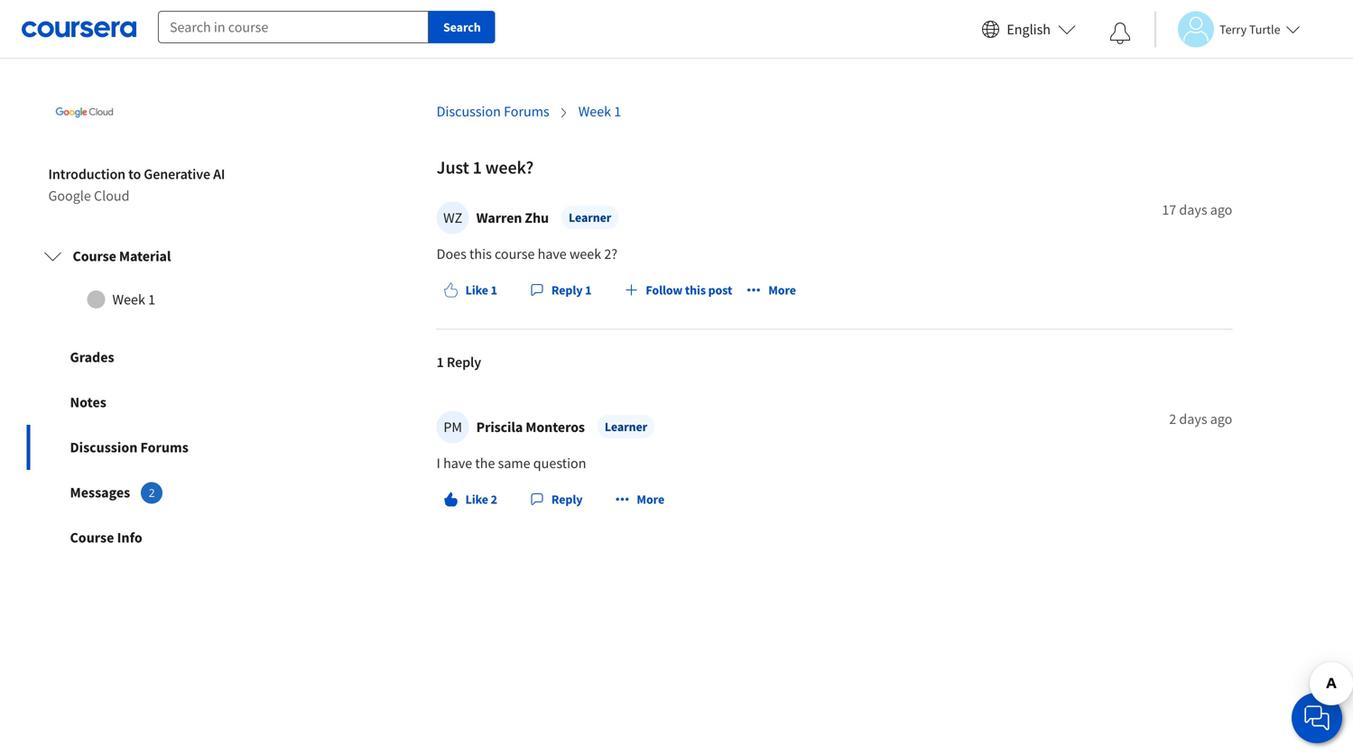 Task type: locate. For each thing, give the bounding box(es) containing it.
0 horizontal spatial week 1 link
[[44, 282, 269, 318]]

week?
[[485, 156, 534, 179]]

week 1 link down material
[[44, 282, 269, 318]]

course inside "link"
[[70, 529, 114, 547]]

i have the same question
[[437, 455, 589, 473]]

priscila
[[476, 419, 523, 437]]

terry turtle button
[[1154, 11, 1300, 47]]

0 vertical spatial ago
[[1210, 201, 1232, 219]]

learner inside replies element
[[605, 419, 647, 435]]

2 for 2
[[149, 486, 155, 501]]

course left info
[[70, 529, 114, 547]]

does this course have week 2?
[[437, 245, 618, 263]]

more inside popup button
[[768, 282, 796, 298]]

0 vertical spatial discussion forums link
[[437, 103, 549, 121]]

0 horizontal spatial discussion forums link
[[27, 425, 287, 470]]

0 horizontal spatial discussion forums
[[70, 439, 188, 457]]

same
[[498, 455, 530, 473]]

1 like from the top
[[465, 282, 488, 298]]

week
[[578, 103, 611, 121], [112, 291, 145, 309]]

this left post
[[685, 282, 706, 298]]

0 horizontal spatial 2
[[149, 486, 155, 501]]

0 vertical spatial discussion
[[437, 103, 501, 121]]

more inside dropdown button
[[637, 492, 664, 508]]

learner element right monteros
[[597, 415, 655, 439]]

week right chevron right icon
[[578, 103, 611, 121]]

1 vertical spatial discussion forums
[[70, 439, 188, 457]]

have right i
[[443, 455, 472, 473]]

1 inside button
[[585, 282, 592, 298]]

thumbs up image for does
[[444, 283, 458, 298]]

1 inside replies element
[[437, 354, 444, 372]]

1 vertical spatial thumbs up image
[[444, 493, 458, 507]]

1 down 'week'
[[585, 282, 592, 298]]

have left 'week'
[[538, 245, 567, 263]]

days for 2
[[1179, 410, 1207, 428]]

1 up the pm
[[437, 354, 444, 372]]

more for more popup button
[[768, 282, 796, 298]]

1 down course
[[491, 282, 497, 298]]

0 horizontal spatial discussion
[[70, 439, 138, 457]]

0 vertical spatial thumbs up image
[[444, 283, 458, 298]]

1 horizontal spatial have
[[538, 245, 567, 263]]

1 ago from the top
[[1210, 201, 1232, 219]]

replies element
[[437, 330, 1232, 554]]

thumbs up image inside the like 1 button
[[444, 283, 458, 298]]

ago for 2 days ago
[[1210, 410, 1232, 428]]

like inside like 2 button
[[465, 492, 488, 508]]

learner
[[569, 210, 611, 226], [605, 419, 647, 435]]

more button
[[739, 274, 803, 307]]

2 ago from the top
[[1210, 410, 1232, 428]]

2 thumbs up image from the top
[[444, 493, 458, 507]]

17
[[1162, 201, 1176, 219]]

learner for week
[[569, 210, 611, 226]]

0 vertical spatial have
[[538, 245, 567, 263]]

this for post
[[685, 282, 706, 298]]

1 thumbs up image from the top
[[444, 283, 458, 298]]

more button
[[608, 484, 672, 516]]

reply button
[[523, 484, 590, 516]]

0 horizontal spatial have
[[443, 455, 472, 473]]

1 horizontal spatial discussion
[[437, 103, 501, 121]]

wz
[[443, 209, 462, 227]]

priscila monteros
[[476, 419, 585, 437]]

have inside replies element
[[443, 455, 472, 473]]

ago
[[1210, 201, 1232, 219], [1210, 410, 1232, 428]]

1 vertical spatial learner element
[[597, 415, 655, 439]]

week 1
[[578, 103, 621, 121], [112, 291, 155, 309]]

like down does
[[465, 282, 488, 298]]

this for course
[[469, 245, 492, 263]]

0 vertical spatial learner
[[569, 210, 611, 226]]

0 horizontal spatial forums
[[140, 439, 188, 457]]

1 horizontal spatial 2
[[491, 492, 497, 508]]

1 vertical spatial days
[[1179, 410, 1207, 428]]

Search in course text field
[[158, 11, 429, 43]]

thumbs up image
[[444, 283, 458, 298], [444, 493, 458, 507]]

1 vertical spatial like
[[465, 492, 488, 508]]

generative
[[144, 165, 210, 183]]

have
[[538, 245, 567, 263], [443, 455, 472, 473]]

0 vertical spatial week 1
[[578, 103, 621, 121]]

forums left chevron right icon
[[504, 103, 549, 121]]

1 vertical spatial week
[[112, 291, 145, 309]]

reply
[[551, 282, 583, 298], [447, 354, 481, 372], [551, 492, 583, 508]]

0 vertical spatial learner element
[[561, 206, 619, 229]]

2 like from the top
[[465, 492, 488, 508]]

ago for 17 days ago
[[1210, 201, 1232, 219]]

discussion forums link up messages
[[27, 425, 287, 470]]

search
[[443, 19, 481, 35]]

1 vertical spatial discussion
[[70, 439, 138, 457]]

0 vertical spatial this
[[469, 245, 492, 263]]

follow
[[646, 282, 683, 298]]

2 horizontal spatial 2
[[1169, 410, 1176, 428]]

thumbs up image left "like 1" at left top
[[444, 283, 458, 298]]

learner element
[[561, 206, 619, 229], [597, 415, 655, 439]]

forums
[[504, 103, 549, 121], [140, 439, 188, 457]]

discussion
[[437, 103, 501, 121], [70, 439, 138, 457]]

help center image
[[1306, 708, 1328, 729]]

like
[[465, 282, 488, 298], [465, 492, 488, 508]]

learner right monteros
[[605, 419, 647, 435]]

1 vertical spatial week 1
[[112, 291, 155, 309]]

2
[[1169, 410, 1176, 428], [149, 486, 155, 501], [491, 492, 497, 508]]

discussion forums down notes link
[[70, 439, 188, 457]]

course
[[73, 247, 116, 266], [70, 529, 114, 547]]

this inside "button"
[[685, 282, 706, 298]]

1 vertical spatial reply
[[447, 354, 481, 372]]

this right does
[[469, 245, 492, 263]]

week 1 down material
[[112, 291, 155, 309]]

0 vertical spatial course
[[73, 247, 116, 266]]

days for 17
[[1179, 201, 1207, 219]]

discussion forums
[[437, 103, 549, 121], [70, 439, 188, 457]]

introduction
[[48, 165, 125, 183]]

1 vertical spatial this
[[685, 282, 706, 298]]

0 horizontal spatial this
[[469, 245, 492, 263]]

week down "course material"
[[112, 291, 145, 309]]

the
[[475, 455, 495, 473]]

discussion forums up just 1 week?
[[437, 103, 549, 121]]

discussion forums link up just 1 week?
[[437, 103, 549, 121]]

1 vertical spatial discussion forums link
[[27, 425, 287, 470]]

coursera image
[[22, 15, 136, 44]]

1 days from the top
[[1179, 201, 1207, 219]]

0 horizontal spatial more
[[637, 492, 664, 508]]

course inside dropdown button
[[73, 247, 116, 266]]

learner element for week
[[561, 206, 619, 229]]

discussion up messages
[[70, 439, 138, 457]]

1 horizontal spatial week
[[578, 103, 611, 121]]

this
[[469, 245, 492, 263], [685, 282, 706, 298]]

thumbs up image left like 2 at the bottom of page
[[444, 493, 458, 507]]

1 horizontal spatial discussion forums link
[[437, 103, 549, 121]]

0 vertical spatial more
[[768, 282, 796, 298]]

0 vertical spatial like
[[465, 282, 488, 298]]

0 vertical spatial week 1 link
[[578, 103, 621, 121]]

week 1 link right chevron right icon
[[578, 103, 621, 121]]

1 horizontal spatial this
[[685, 282, 706, 298]]

course material
[[73, 247, 171, 266]]

1 down course material dropdown button
[[148, 291, 155, 309]]

more
[[768, 282, 796, 298], [637, 492, 664, 508]]

thumbs up image for i
[[444, 493, 458, 507]]

reply down 'week'
[[551, 282, 583, 298]]

learner element up 'week'
[[561, 206, 619, 229]]

ago inside replies element
[[1210, 410, 1232, 428]]

1 vertical spatial ago
[[1210, 410, 1232, 428]]

just 1 week?
[[437, 156, 534, 179]]

discussion up just
[[437, 103, 501, 121]]

1 vertical spatial forums
[[140, 439, 188, 457]]

days
[[1179, 201, 1207, 219], [1179, 410, 1207, 428]]

thumbs up image inside like 2 button
[[444, 493, 458, 507]]

1
[[614, 103, 621, 121], [473, 156, 482, 179], [491, 282, 497, 298], [585, 282, 592, 298], [148, 291, 155, 309], [437, 354, 444, 372]]

reply for reply 1
[[551, 282, 583, 298]]

1 right just
[[473, 156, 482, 179]]

1 vertical spatial have
[[443, 455, 472, 473]]

1 horizontal spatial week 1
[[578, 103, 621, 121]]

1 vertical spatial course
[[70, 529, 114, 547]]

1 horizontal spatial week 1 link
[[578, 103, 621, 121]]

reply for reply
[[551, 492, 583, 508]]

1 horizontal spatial discussion forums
[[437, 103, 549, 121]]

pm
[[443, 419, 462, 437]]

0 horizontal spatial week 1
[[112, 291, 155, 309]]

like 2
[[465, 492, 497, 508]]

grades
[[70, 349, 114, 367]]

2 vertical spatial reply
[[551, 492, 583, 508]]

week 1 right chevron right icon
[[578, 103, 621, 121]]

introduction to generative ai google cloud
[[48, 165, 225, 205]]

question
[[533, 455, 586, 473]]

like down the
[[465, 492, 488, 508]]

course for course info
[[70, 529, 114, 547]]

1 horizontal spatial more
[[768, 282, 796, 298]]

0 vertical spatial reply
[[551, 282, 583, 298]]

learner up 'week'
[[569, 210, 611, 226]]

2?
[[604, 245, 618, 263]]

cloud
[[94, 187, 130, 205]]

info
[[117, 529, 142, 547]]

1 vertical spatial more
[[637, 492, 664, 508]]

learner element inside replies element
[[597, 415, 655, 439]]

reply 1
[[551, 282, 592, 298]]

just
[[437, 156, 469, 179]]

1 horizontal spatial forums
[[504, 103, 549, 121]]

reply down question in the left of the page
[[551, 492, 583, 508]]

1 right chevron right icon
[[614, 103, 621, 121]]

warren
[[476, 209, 522, 227]]

show notifications image
[[1109, 23, 1131, 44]]

0 vertical spatial discussion forums
[[437, 103, 549, 121]]

0 vertical spatial days
[[1179, 201, 1207, 219]]

reply up the pm
[[447, 354, 481, 372]]

like inside the like 1 button
[[465, 282, 488, 298]]

chevron right image
[[557, 106, 571, 120]]

1 vertical spatial learner
[[605, 419, 647, 435]]

2 days from the top
[[1179, 410, 1207, 428]]

0 vertical spatial week
[[578, 103, 611, 121]]

post
[[708, 282, 732, 298]]

course left material
[[73, 247, 116, 266]]

like for have
[[465, 492, 488, 508]]

forums down notes link
[[140, 439, 188, 457]]

discussion forums link
[[437, 103, 549, 121], [27, 425, 287, 470]]

days inside replies element
[[1179, 410, 1207, 428]]

1 inside button
[[491, 282, 497, 298]]

week 1 link
[[578, 103, 621, 121], [44, 282, 269, 318]]



Task type: describe. For each thing, give the bounding box(es) containing it.
notes
[[70, 394, 106, 412]]

monteros
[[526, 419, 585, 437]]

like for this
[[465, 282, 488, 298]]

warren zhu
[[476, 209, 549, 227]]

learner element for question
[[597, 415, 655, 439]]

course info link
[[27, 516, 287, 561]]

google cloud image
[[48, 77, 121, 149]]

more for more dropdown button
[[637, 492, 664, 508]]

forum thread element
[[437, 133, 1232, 554]]

turtle
[[1249, 21, 1280, 37]]

messages
[[70, 484, 130, 502]]

0 horizontal spatial week
[[112, 291, 145, 309]]

course
[[495, 245, 535, 263]]

follow this post button
[[617, 274, 739, 307]]

terry turtle
[[1219, 21, 1280, 37]]

english button
[[974, 0, 1083, 59]]

2 days ago
[[1169, 410, 1232, 428]]

notes link
[[27, 380, 287, 425]]

2 inside button
[[491, 492, 497, 508]]

english
[[1007, 20, 1051, 38]]

1 reply
[[437, 354, 481, 372]]

terry
[[1219, 21, 1247, 37]]

course material button
[[29, 231, 284, 282]]

week
[[570, 245, 601, 263]]

learner for question
[[605, 419, 647, 435]]

like 1
[[465, 282, 497, 298]]

follow this post
[[646, 282, 732, 298]]

google
[[48, 187, 91, 205]]

course for course material
[[73, 247, 116, 266]]

like 1 button
[[437, 274, 504, 307]]

ai
[[213, 165, 225, 183]]

to
[[128, 165, 141, 183]]

course info
[[70, 529, 142, 547]]

2 for 2 days ago
[[1169, 410, 1176, 428]]

reply 1 button
[[523, 274, 599, 307]]

grades link
[[27, 335, 287, 380]]

1 vertical spatial week 1 link
[[44, 282, 269, 318]]

chat with us image
[[1303, 704, 1331, 733]]

search button
[[429, 11, 495, 43]]

material
[[119, 247, 171, 266]]

zhu
[[525, 209, 549, 227]]

17 days ago
[[1162, 201, 1232, 219]]

does
[[437, 245, 467, 263]]

i
[[437, 455, 440, 473]]

like 2 button
[[437, 484, 504, 516]]

0 vertical spatial forums
[[504, 103, 549, 121]]



Task type: vqa. For each thing, say whether or not it's contained in the screenshot.
the topmost Salesforce
no



